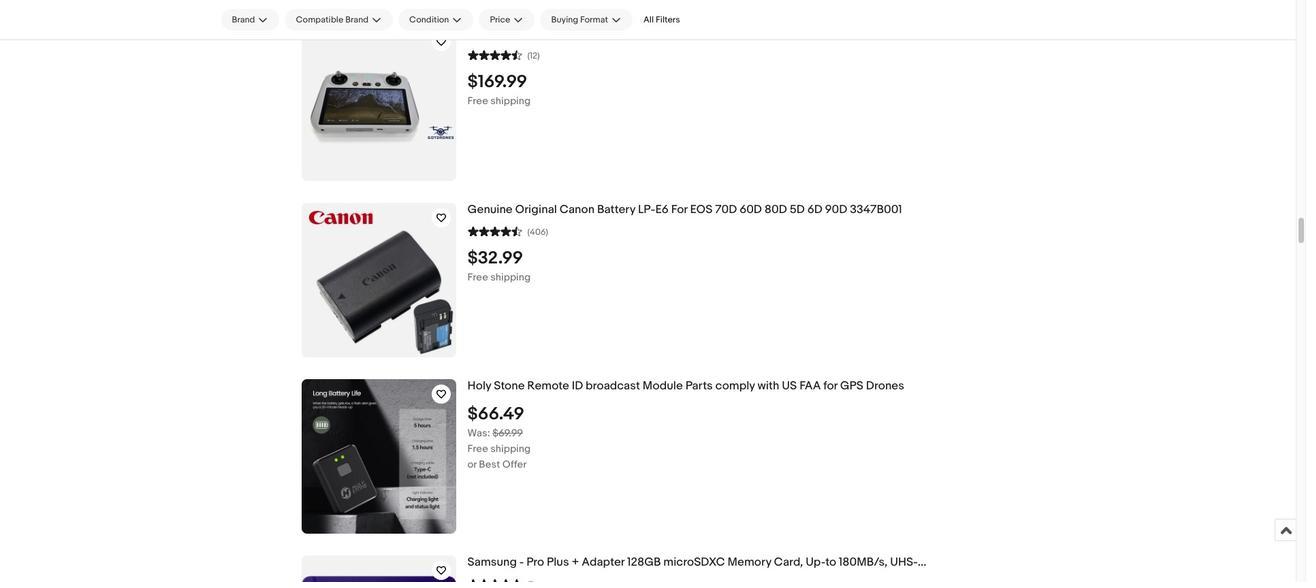 Task type: vqa. For each thing, say whether or not it's contained in the screenshot.
Watchlist in Share | Add to Watchlist
no



Task type: locate. For each thing, give the bounding box(es) containing it.
broadcast
[[586, 379, 640, 393]]

(406)
[[528, 227, 548, 238]]

condition
[[409, 14, 449, 25]]

shipping
[[491, 95, 531, 107], [491, 271, 531, 284], [491, 443, 531, 456]]

e6
[[656, 203, 669, 217]]

3 shipping from the top
[[491, 443, 531, 456]]

brand
[[232, 14, 255, 25], [345, 14, 369, 25]]

1 free from the top
[[468, 95, 488, 107]]

4.5 out of 5 stars image for $169.99
[[468, 48, 522, 61]]

mini
[[719, 27, 741, 40]]

smart
[[506, 27, 538, 40]]

1 3, from the left
[[744, 27, 753, 40]]

0 horizontal spatial pro
[[527, 556, 544, 569]]

5 out of 5 stars image
[[468, 578, 522, 582]]

dji rc smart remote controller rm330-air 2s, mini 3, 3 pro, mavic 3, 3 pro link
[[468, 27, 1145, 41]]

1 4.5 out of 5 stars image from the top
[[468, 48, 522, 61]]

shipping inside $32.99 free shipping
[[491, 271, 531, 284]]

for
[[671, 203, 688, 217]]

price button
[[479, 9, 535, 31]]

us
[[782, 379, 797, 393]]

all filters button
[[638, 9, 686, 31]]

0 horizontal spatial 3
[[756, 27, 763, 40]]

remote
[[540, 27, 582, 40], [527, 379, 569, 393]]

2 free from the top
[[468, 271, 488, 284]]

all
[[644, 14, 654, 25]]

1 vertical spatial free
[[468, 271, 488, 284]]

1 brand from the left
[[232, 14, 255, 25]]

4.5 out of 5 stars image
[[468, 48, 522, 61], [468, 225, 522, 238]]

samsung
[[468, 556, 517, 569]]

rm330-
[[641, 27, 683, 40]]

1 horizontal spatial pro
[[844, 27, 861, 40]]

canon
[[560, 203, 595, 217]]

pro,
[[765, 27, 786, 40]]

dji
[[468, 27, 485, 40]]

90d
[[825, 203, 848, 217]]

2 3 from the left
[[834, 27, 841, 40]]

condition button
[[399, 9, 474, 31]]

offer
[[503, 458, 527, 471]]

drones
[[866, 379, 905, 393]]

1 shipping from the top
[[491, 95, 531, 107]]

$169.99 free shipping
[[468, 71, 531, 107]]

pro right -
[[527, 556, 544, 569]]

3 right mavic
[[834, 27, 841, 40]]

module
[[643, 379, 683, 393]]

3
[[756, 27, 763, 40], [834, 27, 841, 40]]

6d
[[808, 203, 823, 217]]

1 vertical spatial remote
[[527, 379, 569, 393]]

remote down the buying
[[540, 27, 582, 40]]

3 left pro,
[[756, 27, 763, 40]]

genuine
[[468, 203, 513, 217]]

0 vertical spatial shipping
[[491, 95, 531, 107]]

genuine original canon battery lp-e6 for eos 70d 60d 80d 5d 6d 90d 3347b001 image
[[301, 203, 456, 358]]

free inside $32.99 free shipping
[[468, 271, 488, 284]]

pro
[[844, 27, 861, 40], [527, 556, 544, 569]]

2 vertical spatial free
[[468, 443, 488, 456]]

mavic
[[788, 27, 820, 40]]

4.5 out of 5 stars image down rc
[[468, 48, 522, 61]]

parts
[[686, 379, 713, 393]]

1 vertical spatial 4.5 out of 5 stars image
[[468, 225, 522, 238]]

(12) link
[[468, 48, 540, 61]]

rc
[[487, 27, 503, 40]]

128gb
[[627, 556, 661, 569]]

1 horizontal spatial 3
[[834, 27, 841, 40]]

holy stone remote id broadcast module parts comply with us faa for gps drones image
[[301, 379, 456, 534]]

1 horizontal spatial 3,
[[822, 27, 832, 40]]

shipping inside $169.99 free shipping
[[491, 95, 531, 107]]

2 shipping from the top
[[491, 271, 531, 284]]

lp-
[[638, 203, 656, 217]]

holy stone remote id broadcast module parts comply with us faa for gps drones link
[[468, 379, 1145, 394]]

shipping down $169.99
[[491, 95, 531, 107]]

free down was:
[[468, 443, 488, 456]]

shipping for $32.99
[[491, 271, 531, 284]]

free down $32.99
[[468, 271, 488, 284]]

all filters
[[644, 14, 680, 25]]

2 4.5 out of 5 stars image from the top
[[468, 225, 522, 238]]

3, right "mini" on the right
[[744, 27, 753, 40]]

genuine original canon battery lp-e6 for eos 70d 60d 80d 5d 6d 90d 3347b001
[[468, 203, 902, 217]]

(12)
[[528, 50, 540, 61]]

3347b001
[[850, 203, 902, 217]]

1 horizontal spatial brand
[[345, 14, 369, 25]]

(406) link
[[468, 225, 548, 238]]

2 vertical spatial shipping
[[491, 443, 531, 456]]

+
[[572, 556, 579, 569]]

id
[[572, 379, 583, 393]]

for
[[824, 379, 838, 393]]

0 vertical spatial pro
[[844, 27, 861, 40]]

4.5 out of 5 stars image for $32.99
[[468, 225, 522, 238]]

180mb/s,
[[839, 556, 888, 569]]

up-
[[806, 556, 826, 569]]

shipping down $32.99
[[491, 271, 531, 284]]

plus
[[547, 556, 569, 569]]

faa
[[800, 379, 821, 393]]

uhs-
[[890, 556, 918, 569]]

3, right mavic
[[822, 27, 832, 40]]

$66.49
[[468, 404, 525, 425]]

free down $169.99
[[468, 95, 488, 107]]

1 vertical spatial shipping
[[491, 271, 531, 284]]

shipping down $69.99
[[491, 443, 531, 456]]

with
[[758, 379, 780, 393]]

0 vertical spatial remote
[[540, 27, 582, 40]]

remote left id
[[527, 379, 569, 393]]

0 vertical spatial 4.5 out of 5 stars image
[[468, 48, 522, 61]]

memory
[[728, 556, 772, 569]]

free
[[468, 95, 488, 107], [468, 271, 488, 284], [468, 443, 488, 456]]

4.5 out of 5 stars image down genuine
[[468, 225, 522, 238]]

0 vertical spatial free
[[468, 95, 488, 107]]

0 horizontal spatial brand
[[232, 14, 255, 25]]

free inside $66.49 was: $69.99 free shipping or best offer
[[468, 443, 488, 456]]

pro right mavic
[[844, 27, 861, 40]]

free inside $169.99 free shipping
[[468, 95, 488, 107]]

3 free from the top
[[468, 443, 488, 456]]

card,
[[774, 556, 803, 569]]

$32.99
[[468, 248, 523, 269]]

0 horizontal spatial 3,
[[744, 27, 753, 40]]

3,
[[744, 27, 753, 40], [822, 27, 832, 40]]



Task type: describe. For each thing, give the bounding box(es) containing it.
remote inside 'link'
[[527, 379, 569, 393]]

buying format
[[551, 14, 608, 25]]

-
[[520, 556, 524, 569]]

holy
[[468, 379, 491, 393]]

or
[[468, 458, 477, 471]]

$66.49 was: $69.99 free shipping or best offer
[[468, 404, 531, 471]]

original
[[515, 203, 557, 217]]

holy stone remote id broadcast module parts comply with us faa for gps drones
[[468, 379, 905, 393]]

controller
[[585, 27, 639, 40]]

filters
[[656, 14, 680, 25]]

buying format button
[[540, 9, 633, 31]]

$169.99
[[468, 71, 527, 93]]

2s,
[[700, 27, 717, 40]]

2 brand from the left
[[345, 14, 369, 25]]

battery
[[597, 203, 636, 217]]

free for $32.99
[[468, 271, 488, 284]]

format
[[580, 14, 608, 25]]

$32.99 free shipping
[[468, 248, 531, 284]]

5d
[[790, 203, 805, 217]]

gps
[[840, 379, 864, 393]]

80d
[[765, 203, 787, 217]]

dji rc smart remote controller rm330-air 2s, mini 3, 3 pro, mavic 3, 3 pro
[[468, 27, 861, 40]]

samsung - pro plus + adapter 128gb microsdxc memory card, up-to 180mb/s, uhs-... link
[[468, 556, 1145, 570]]

to
[[826, 556, 837, 569]]

adapter
[[582, 556, 625, 569]]

compatible brand
[[296, 14, 369, 25]]

microsdxc
[[664, 556, 725, 569]]

free for $169.99
[[468, 95, 488, 107]]

2 3, from the left
[[822, 27, 832, 40]]

best
[[479, 458, 500, 471]]

eos
[[690, 203, 713, 217]]

shipping for $169.99
[[491, 95, 531, 107]]

1 vertical spatial pro
[[527, 556, 544, 569]]

price
[[490, 14, 511, 25]]

dji rc smart remote controller rm330-air 2s, mini 3, 3 pro, mavic 3, 3 pro image
[[301, 58, 456, 149]]

1 3 from the left
[[756, 27, 763, 40]]

60d
[[740, 203, 762, 217]]

was:
[[468, 427, 490, 440]]

samsung - pro plus + adapter 128gb microsdxc memory card, up-to 180mb/s, uhs-...
[[468, 556, 927, 569]]

brand button
[[221, 9, 280, 31]]

samsung - pro plus + adapter 128gb microsdxc memory card, up-to 180mb/s, uhs-... image
[[301, 576, 456, 582]]

...
[[918, 556, 927, 569]]

shipping inside $66.49 was: $69.99 free shipping or best offer
[[491, 443, 531, 456]]

70d
[[715, 203, 737, 217]]

comply
[[716, 379, 755, 393]]

compatible
[[296, 14, 344, 25]]

buying
[[551, 14, 578, 25]]

compatible brand button
[[285, 9, 393, 31]]

stone
[[494, 379, 525, 393]]

genuine original canon battery lp-e6 for eos 70d 60d 80d 5d 6d 90d 3347b001 link
[[468, 203, 1145, 217]]

air
[[683, 27, 698, 40]]

$69.99
[[493, 427, 523, 440]]



